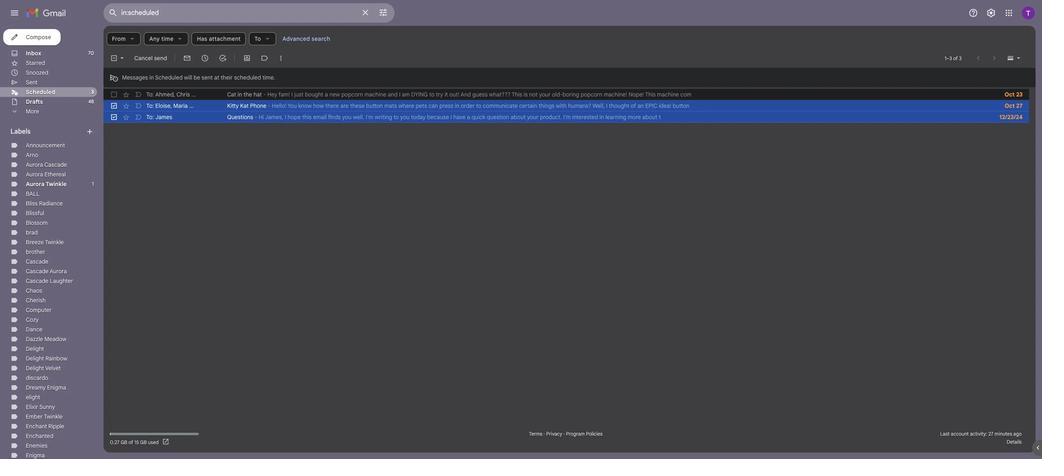 Task type: vqa. For each thing, say whether or not it's contained in the screenshot.
'Aurora Twinkle'
yes



Task type: describe. For each thing, give the bounding box(es) containing it.
meadow
[[44, 336, 66, 343]]

am
[[402, 91, 410, 98]]

from
[[112, 35, 126, 42]]

because
[[427, 114, 449, 121]]

dazzle meadow link
[[26, 336, 66, 343]]

more
[[628, 114, 641, 121]]

arno link
[[26, 152, 38, 159]]

Search mail text field
[[121, 9, 356, 17]]

twinkle for ember twinkle
[[44, 414, 63, 421]]

snoozed link
[[26, 69, 48, 76]]

enchant
[[26, 423, 47, 431]]

messages in scheduled will be sent at their scheduled time.
[[122, 74, 275, 81]]

time.
[[262, 74, 275, 81]]

out!
[[449, 91, 460, 98]]

hi
[[259, 114, 264, 121]]

1 · from the left
[[544, 431, 545, 438]]

enchanted
[[26, 433, 53, 440]]

delight for delight velvet
[[26, 365, 44, 372]]

snooze image
[[201, 54, 209, 62]]

1 vertical spatial of
[[631, 102, 636, 110]]

i left just
[[291, 91, 293, 98]]

james
[[155, 114, 172, 121]]

know
[[298, 102, 312, 110]]

compose
[[26, 34, 51, 41]]

gmail image
[[26, 5, 70, 21]]

1 you from the left
[[342, 114, 352, 121]]

1 button from the left
[[366, 102, 383, 110]]

ethereal
[[44, 171, 66, 178]]

messages
[[122, 74, 148, 81]]

aurora for aurora twinkle
[[26, 181, 44, 188]]

ahmed
[[155, 91, 174, 98]]

things
[[539, 102, 555, 110]]

arno
[[26, 152, 38, 159]]

delight link
[[26, 346, 44, 353]]

be
[[194, 74, 200, 81]]

1 – 3 of 3
[[945, 55, 962, 61]]

clear search image
[[357, 4, 374, 21]]

2 i'm from the left
[[563, 114, 571, 121]]

details link
[[1007, 440, 1022, 446]]

phone
[[250, 102, 267, 110]]

just
[[294, 91, 304, 98]]

terms · privacy · program policies
[[529, 431, 603, 438]]

, for eloise
[[170, 102, 172, 110]]

cascade for cascade laughter
[[26, 278, 48, 285]]

0 vertical spatial -
[[263, 91, 266, 98]]

bliss radiance link
[[26, 200, 63, 207]]

in down well,
[[600, 114, 604, 121]]

has attachment button
[[192, 32, 246, 45]]

aurora ethereal
[[26, 171, 66, 178]]

1 vertical spatial a
[[467, 114, 470, 121]]

inbox
[[26, 50, 41, 57]]

oct for oct 23
[[1005, 91, 1015, 98]]

bought
[[305, 91, 323, 98]]

elight
[[26, 394, 40, 402]]

nope!
[[629, 91, 644, 98]]

delight rainbow link
[[26, 355, 67, 363]]

0 vertical spatial your
[[539, 91, 551, 98]]

kitty
[[227, 102, 239, 110]]

discardo link
[[26, 375, 48, 382]]

enchanted link
[[26, 433, 53, 440]]

2 · from the left
[[564, 431, 565, 438]]

cascade laughter
[[26, 278, 73, 285]]

48
[[88, 99, 94, 105]]

in right "messages"
[[149, 74, 154, 81]]

this
[[302, 114, 312, 121]]

oct 23
[[1005, 91, 1023, 98]]

0 horizontal spatial a
[[325, 91, 328, 98]]

enemies
[[26, 443, 47, 450]]

3 inside labels navigation
[[91, 89, 94, 95]]

an
[[638, 102, 644, 110]]

i left am at top left
[[399, 91, 401, 98]]

rainbow
[[45, 355, 67, 363]]

1 for 1 – 3 of 3
[[945, 55, 947, 61]]

blossom link
[[26, 220, 48, 227]]

delight for delight link
[[26, 346, 44, 353]]

1 about from the left
[[511, 114, 526, 121]]

ember twinkle link
[[26, 414, 63, 421]]

move to inbox image
[[243, 54, 251, 62]]

these
[[350, 102, 365, 110]]

0 horizontal spatial -
[[255, 114, 257, 121]]

cascade aurora link
[[26, 268, 67, 275]]

1 machine from the left
[[365, 91, 387, 98]]

their
[[221, 74, 233, 81]]

support image
[[969, 8, 979, 18]]

cozy link
[[26, 317, 39, 324]]

privacy link
[[546, 431, 562, 438]]

any
[[149, 35, 160, 42]]

aurora up "laughter"
[[50, 268, 67, 275]]

1 gb from the left
[[121, 440, 127, 446]]

add to tasks image
[[219, 54, 227, 62]]

announcement link
[[26, 142, 65, 149]]

settings image
[[987, 8, 996, 18]]

ripple
[[48, 423, 64, 431]]

advanced search
[[283, 35, 330, 42]]

2 you from the left
[[400, 114, 410, 121]]

last account activity: 27 minutes ago details
[[941, 431, 1022, 446]]

announcement
[[26, 142, 65, 149]]

com
[[681, 91, 692, 98]]

oct for oct 27
[[1005, 102, 1015, 110]]

1 vertical spatial to
[[476, 102, 482, 110]]

any time button
[[144, 32, 189, 45]]

try
[[436, 91, 443, 98]]

enigma
[[47, 385, 66, 392]]

guess
[[473, 91, 488, 98]]

dance
[[26, 326, 42, 334]]

1 i'm from the left
[[366, 114, 373, 121]]

breeze twinkle
[[26, 239, 64, 246]]

1 horizontal spatial scheduled
[[155, 74, 183, 81]]

labels
[[11, 128, 31, 136]]

kat
[[240, 102, 249, 110]]

sent link
[[26, 79, 38, 86]]

delight velvet
[[26, 365, 61, 372]]

dying
[[411, 91, 428, 98]]

0 horizontal spatial your
[[527, 114, 539, 121]]

interested
[[572, 114, 598, 121]]

chaos
[[26, 287, 42, 295]]

more image
[[277, 54, 285, 62]]

sent
[[26, 79, 38, 86]]

james,
[[265, 114, 283, 121]]

cascade link
[[26, 258, 48, 266]]

discardo
[[26, 375, 48, 382]]

you
[[288, 102, 297, 110]]

dazzle meadow
[[26, 336, 66, 343]]

terms link
[[529, 431, 543, 438]]

new
[[329, 91, 340, 98]]

boring
[[563, 91, 579, 98]]

cascade for the cascade 'link'
[[26, 258, 48, 266]]



Task type: locate. For each thing, give the bounding box(es) containing it.
,
[[174, 91, 175, 98], [170, 102, 172, 110]]

popcorn
[[341, 91, 363, 98], [581, 91, 603, 98]]

popcorn up well,
[[581, 91, 603, 98]]

velvet
[[45, 365, 61, 372]]

0 vertical spatial oct
[[1005, 91, 1015, 98]]

enchant ripple
[[26, 423, 64, 431]]

cancel
[[134, 55, 153, 62]]

mark as unread image
[[183, 54, 191, 62]]

cascade for cascade aurora
[[26, 268, 48, 275]]

time
[[161, 35, 174, 42]]

i
[[291, 91, 293, 98], [399, 91, 401, 98], [606, 102, 608, 110], [285, 114, 286, 121], [451, 114, 452, 121]]

cascade down the cascade 'link'
[[26, 268, 48, 275]]

hello!
[[272, 102, 286, 110]]

policies
[[586, 431, 603, 438]]

email
[[313, 114, 327, 121]]

0 vertical spatial twinkle
[[46, 181, 67, 188]]

0 horizontal spatial ·
[[544, 431, 545, 438]]

machine
[[365, 91, 387, 98], [657, 91, 679, 98]]

will
[[184, 74, 192, 81]]

follow link to manage storage image
[[162, 439, 170, 447]]

idea!
[[659, 102, 672, 110]]

to
[[429, 91, 435, 98], [476, 102, 482, 110], [394, 114, 399, 121]]

of inside footer
[[129, 440, 133, 446]]

computer link
[[26, 307, 52, 314]]

15
[[134, 440, 139, 446]]

popcorn up these
[[341, 91, 363, 98]]

drafts
[[26, 98, 43, 106]]

1 vertical spatial scheduled
[[26, 89, 55, 96]]

twinkle
[[46, 181, 67, 188], [45, 239, 64, 246], [44, 414, 63, 421]]

delight down delight link
[[26, 355, 44, 363]]

certain
[[519, 102, 537, 110]]

toggle split pane mode image
[[1007, 54, 1015, 62]]

row up "with"
[[104, 89, 1029, 100]]

gb right 0.27
[[121, 440, 127, 446]]

cascade up the ethereal
[[44, 161, 67, 169]]

1 horizontal spatial machine
[[657, 91, 679, 98]]

0 vertical spatial 27
[[1017, 102, 1023, 110]]

labels image
[[261, 54, 269, 62]]

where
[[399, 102, 414, 110]]

2 horizontal spatial of
[[954, 55, 958, 61]]

1 horizontal spatial -
[[263, 91, 266, 98]]

to: left ahmed
[[146, 91, 154, 98]]

0 horizontal spatial gb
[[121, 440, 127, 446]]

program
[[566, 431, 585, 438]]

aurora cascade
[[26, 161, 67, 169]]

scheduled
[[234, 74, 261, 81]]

gb right the 15
[[140, 440, 147, 446]]

aurora for aurora ethereal
[[26, 171, 43, 178]]

... for to: eloise , maria ...
[[189, 102, 194, 110]]

starred link
[[26, 59, 45, 67]]

aurora for aurora cascade
[[26, 161, 43, 169]]

to right order
[[476, 102, 482, 110]]

2 horizontal spatial -
[[268, 102, 271, 110]]

0 horizontal spatial 1
[[92, 181, 94, 187]]

0 horizontal spatial about
[[511, 114, 526, 121]]

1 horizontal spatial button
[[673, 102, 690, 110]]

i'm down "with"
[[563, 114, 571, 121]]

pets
[[416, 102, 427, 110]]

well.
[[353, 114, 364, 121]]

27 down 23 at the top right
[[1017, 102, 1023, 110]]

0 vertical spatial scheduled
[[155, 74, 183, 81]]

scheduled up to: ahmed , chris ...
[[155, 74, 183, 81]]

ago
[[1014, 431, 1022, 438]]

cat
[[227, 91, 236, 98]]

2 machine from the left
[[657, 91, 679, 98]]

scheduled inside labels navigation
[[26, 89, 55, 96]]

2 vertical spatial to
[[394, 114, 399, 121]]

1 vertical spatial 1
[[92, 181, 94, 187]]

1 horizontal spatial i'm
[[563, 114, 571, 121]]

1 horizontal spatial 1
[[945, 55, 947, 61]]

2 row from the top
[[104, 100, 1029, 112]]

- left hi
[[255, 114, 257, 121]]

0 horizontal spatial scheduled
[[26, 89, 55, 96]]

main menu image
[[10, 8, 19, 18]]

delight down dazzle
[[26, 346, 44, 353]]

twinkle for breeze twinkle
[[45, 239, 64, 246]]

0 vertical spatial 1
[[945, 55, 947, 61]]

0 horizontal spatial to
[[394, 114, 399, 121]]

to: left james
[[146, 114, 154, 121]]

from button
[[107, 32, 141, 45]]

writing
[[375, 114, 392, 121]]

· right terms
[[544, 431, 545, 438]]

aurora down arno
[[26, 161, 43, 169]]

elight link
[[26, 394, 40, 402]]

advanced search button
[[279, 32, 334, 46]]

0 horizontal spatial you
[[342, 114, 352, 121]]

delight for delight rainbow
[[26, 355, 44, 363]]

2 vertical spatial twinkle
[[44, 414, 63, 421]]

dreamy
[[26, 385, 46, 392]]

machine up idea!
[[657, 91, 679, 98]]

0 vertical spatial delight
[[26, 346, 44, 353]]

i right well,
[[606, 102, 608, 110]]

any time
[[149, 35, 174, 42]]

privacy
[[546, 431, 562, 438]]

2 vertical spatial of
[[129, 440, 133, 446]]

0 vertical spatial of
[[954, 55, 958, 61]]

eloise
[[155, 102, 170, 110]]

1 for 1
[[92, 181, 94, 187]]

footer containing terms
[[104, 431, 1029, 447]]

delight velvet link
[[26, 365, 61, 372]]

t
[[659, 114, 661, 121]]

about down certain in the top of the page
[[511, 114, 526, 121]]

labels navigation
[[0, 26, 104, 460]]

aurora twinkle
[[26, 181, 67, 188]]

machine left and
[[365, 91, 387, 98]]

button up writing
[[366, 102, 383, 110]]

1 row from the top
[[104, 89, 1029, 100]]

2 vertical spatial delight
[[26, 365, 44, 372]]

· right privacy
[[564, 431, 565, 438]]

aurora
[[26, 161, 43, 169], [26, 171, 43, 178], [26, 181, 44, 188], [50, 268, 67, 275]]

2 this from the left
[[645, 91, 656, 98]]

27
[[1017, 102, 1023, 110], [989, 431, 994, 438]]

0 vertical spatial to:
[[146, 91, 154, 98]]

2 gb from the left
[[140, 440, 147, 446]]

main content containing from
[[104, 26, 1036, 453]]

1 delight from the top
[[26, 346, 44, 353]]

1 horizontal spatial popcorn
[[581, 91, 603, 98]]

twinkle down the ethereal
[[46, 181, 67, 188]]

to button
[[249, 32, 276, 45]]

None checkbox
[[110, 102, 118, 110]]

cozy
[[26, 317, 39, 324]]

2 oct from the top
[[1005, 102, 1015, 110]]

labels heading
[[11, 128, 86, 136]]

12/23/24
[[1000, 114, 1023, 121]]

1 vertical spatial 27
[[989, 431, 994, 438]]

0 horizontal spatial this
[[512, 91, 522, 98]]

27 inside last account activity: 27 minutes ago details
[[989, 431, 994, 438]]

in left order
[[455, 102, 460, 110]]

of left an
[[631, 102, 636, 110]]

cascade down brother
[[26, 258, 48, 266]]

oct up the 12/23/24
[[1005, 102, 1015, 110]]

0 horizontal spatial i'm
[[366, 114, 373, 121]]

delight rainbow
[[26, 355, 67, 363]]

terms
[[529, 431, 543, 438]]

, left chris
[[174, 91, 175, 98]]

2 horizontal spatial 3
[[959, 55, 962, 61]]

–
[[947, 55, 950, 61]]

... for to: ahmed , chris ...
[[191, 91, 196, 98]]

cascade
[[44, 161, 67, 169], [26, 258, 48, 266], [26, 268, 48, 275], [26, 278, 48, 285]]

about
[[511, 114, 526, 121], [643, 114, 658, 121]]

1 horizontal spatial about
[[643, 114, 658, 121]]

oct 27
[[1005, 102, 1023, 110]]

gb
[[121, 440, 127, 446], [140, 440, 147, 446]]

0 vertical spatial to
[[429, 91, 435, 98]]

in left the at the top left of the page
[[238, 91, 242, 98]]

aurora up aurora twinkle link
[[26, 171, 43, 178]]

of right –
[[954, 55, 958, 61]]

3 delight from the top
[[26, 365, 44, 372]]

has attachment
[[197, 35, 241, 42]]

chris
[[177, 91, 190, 98]]

scheduled link
[[26, 89, 55, 96]]

1 horizontal spatial of
[[631, 102, 636, 110]]

1 horizontal spatial gb
[[140, 440, 147, 446]]

hey
[[267, 91, 277, 98]]

elixir sunny link
[[26, 404, 55, 411]]

advanced
[[283, 35, 310, 42]]

twinkle right breeze
[[45, 239, 64, 246]]

0 horizontal spatial ,
[[170, 102, 172, 110]]

0 horizontal spatial of
[[129, 440, 133, 446]]

blossom
[[26, 220, 48, 227]]

and
[[461, 91, 471, 98]]

a left new
[[325, 91, 328, 98]]

1 vertical spatial to:
[[146, 102, 154, 110]]

your
[[539, 91, 551, 98], [527, 114, 539, 121]]

1 horizontal spatial 27
[[1017, 102, 1023, 110]]

27 right activity:
[[989, 431, 994, 438]]

you down where
[[400, 114, 410, 121]]

0 vertical spatial ,
[[174, 91, 175, 98]]

epic
[[646, 102, 658, 110]]

dreamy enigma link
[[26, 385, 66, 392]]

cascade laughter link
[[26, 278, 73, 285]]

this up epic
[[645, 91, 656, 98]]

, left maria
[[170, 102, 172, 110]]

1 vertical spatial ...
[[189, 102, 194, 110]]

ember
[[26, 414, 43, 421]]

twinkle up the ripple
[[44, 414, 63, 421]]

about left t
[[643, 114, 658, 121]]

2 about from the left
[[643, 114, 658, 121]]

aurora up 'ball' "link" in the left top of the page
[[26, 181, 44, 188]]

delight up discardo
[[26, 365, 44, 372]]

1 vertical spatial delight
[[26, 355, 44, 363]]

oct
[[1005, 91, 1015, 98], [1005, 102, 1015, 110]]

1 horizontal spatial this
[[645, 91, 656, 98]]

1 horizontal spatial a
[[467, 114, 470, 121]]

of left the 15
[[129, 440, 133, 446]]

2 vertical spatial to:
[[146, 114, 154, 121]]

1 to: from the top
[[146, 91, 154, 98]]

enchant ripple link
[[26, 423, 64, 431]]

breeze
[[26, 239, 44, 246]]

to: ahmed , chris ...
[[146, 91, 196, 98]]

sunny
[[39, 404, 55, 411]]

your right not
[[539, 91, 551, 98]]

... right chris
[[191, 91, 196, 98]]

inbox link
[[26, 50, 41, 57]]

row
[[104, 89, 1029, 100], [104, 100, 1029, 112], [104, 112, 1029, 123]]

kitty kat phone - hello! you know how there are these button mats where pets can press in order to communicate certain things with humans? well, i thought of an epic idea! button
[[227, 102, 690, 110]]

1 horizontal spatial your
[[539, 91, 551, 98]]

1 horizontal spatial ·
[[564, 431, 565, 438]]

1 inside labels navigation
[[92, 181, 94, 187]]

your down certain in the top of the page
[[527, 114, 539, 121]]

to down mats
[[394, 114, 399, 121]]

0 vertical spatial a
[[325, 91, 328, 98]]

button down com
[[673, 102, 690, 110]]

- left hello!
[[268, 102, 271, 110]]

row down "with"
[[104, 112, 1029, 123]]

footer
[[104, 431, 1029, 447]]

i'm right well.
[[366, 114, 373, 121]]

cascade aurora
[[26, 268, 67, 275]]

scheduled up drafts
[[26, 89, 55, 96]]

0 horizontal spatial button
[[366, 102, 383, 110]]

advanced search options image
[[375, 4, 391, 21]]

1 this from the left
[[512, 91, 522, 98]]

2 popcorn from the left
[[581, 91, 603, 98]]

2 vertical spatial -
[[255, 114, 257, 121]]

blissful
[[26, 210, 44, 217]]

to: left eloise
[[146, 102, 154, 110]]

to left "try"
[[429, 91, 435, 98]]

oct left 23 at the top right
[[1005, 91, 1015, 98]]

to: for ahmed
[[146, 91, 154, 98]]

blissful link
[[26, 210, 44, 217]]

cascade up chaos
[[26, 278, 48, 285]]

i left "have"
[[451, 114, 452, 121]]

1 horizontal spatial to
[[429, 91, 435, 98]]

1 popcorn from the left
[[341, 91, 363, 98]]

2 button from the left
[[673, 102, 690, 110]]

3 row from the top
[[104, 112, 1029, 123]]

you down the are
[[342, 114, 352, 121]]

row down boring
[[104, 100, 1029, 112]]

0 horizontal spatial 3
[[91, 89, 94, 95]]

1 vertical spatial twinkle
[[45, 239, 64, 246]]

finds
[[328, 114, 341, 121]]

1 vertical spatial oct
[[1005, 102, 1015, 110]]

0 vertical spatial ...
[[191, 91, 196, 98]]

0 horizontal spatial machine
[[365, 91, 387, 98]]

1 horizontal spatial 3
[[950, 55, 952, 61]]

1 oct from the top
[[1005, 91, 1015, 98]]

3 to: from the top
[[146, 114, 154, 121]]

2 to: from the top
[[146, 102, 154, 110]]

with
[[556, 102, 567, 110]]

to: for eloise
[[146, 102, 154, 110]]

2 delight from the top
[[26, 355, 44, 363]]

this left is
[[512, 91, 522, 98]]

- right hat
[[263, 91, 266, 98]]

... right maria
[[189, 102, 194, 110]]

0 horizontal spatial popcorn
[[341, 91, 363, 98]]

2 horizontal spatial to
[[476, 102, 482, 110]]

how
[[313, 102, 324, 110]]

1 vertical spatial -
[[268, 102, 271, 110]]

None checkbox
[[110, 54, 118, 62], [110, 91, 118, 99], [110, 113, 118, 121], [110, 54, 118, 62], [110, 91, 118, 99], [110, 113, 118, 121]]

a right "have"
[[467, 114, 470, 121]]

i left "hope" on the left of the page
[[285, 114, 286, 121]]

0 horizontal spatial 27
[[989, 431, 994, 438]]

twinkle for aurora twinkle
[[46, 181, 67, 188]]

search mail image
[[106, 6, 120, 20]]

1 horizontal spatial you
[[400, 114, 410, 121]]

main content
[[104, 26, 1036, 453]]

1 vertical spatial your
[[527, 114, 539, 121]]

1 vertical spatial ,
[[170, 102, 172, 110]]

, for ahmed
[[174, 91, 175, 98]]

1 horizontal spatial ,
[[174, 91, 175, 98]]

None search field
[[104, 3, 395, 23]]

quick
[[472, 114, 486, 121]]



